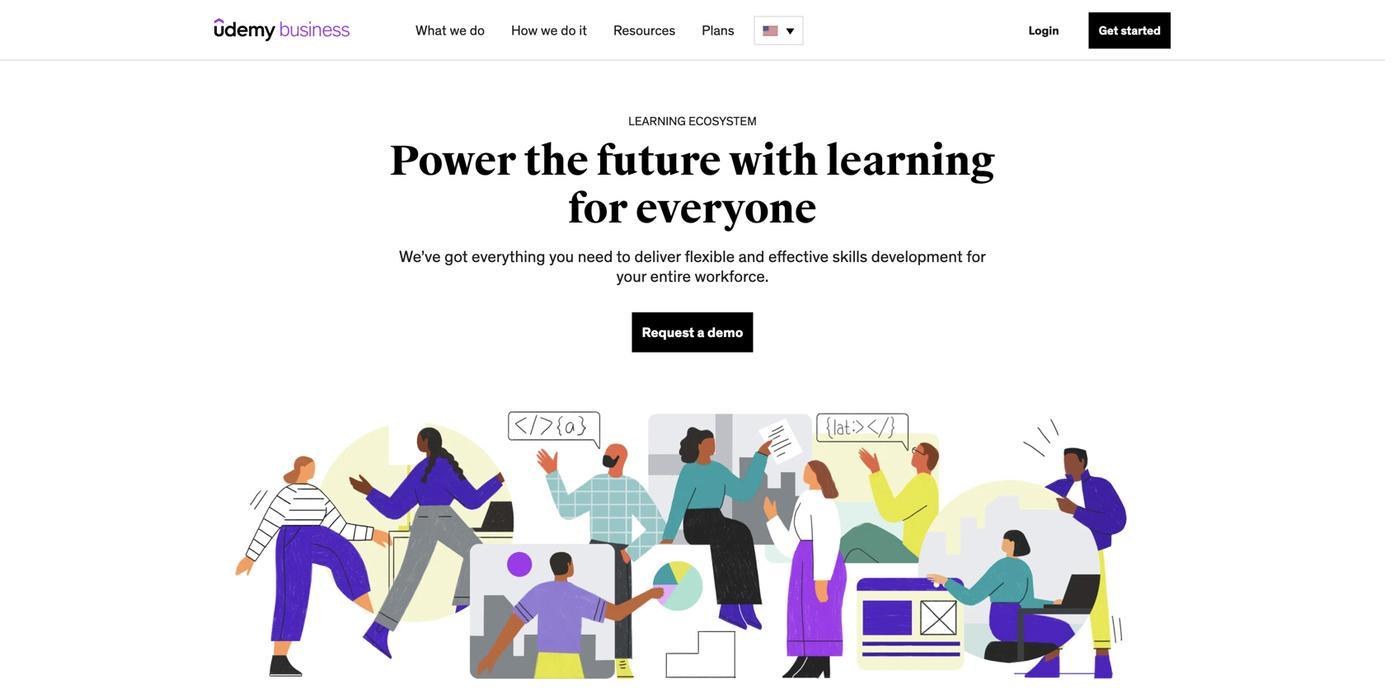 Task type: describe. For each thing, give the bounding box(es) containing it.
get started
[[1099, 23, 1161, 38]]

effective
[[769, 247, 829, 266]]

demo
[[708, 324, 744, 341]]

learning
[[629, 114, 686, 129]]

deliver
[[635, 247, 681, 266]]

how we do it button
[[505, 16, 594, 45]]

learning
[[826, 136, 996, 187]]

the
[[524, 136, 589, 187]]

with
[[729, 136, 819, 187]]

started
[[1121, 23, 1161, 38]]

your
[[617, 266, 647, 286]]

we for how
[[541, 22, 558, 39]]

what we do
[[416, 22, 485, 39]]

request a demo
[[642, 324, 744, 341]]

development
[[872, 247, 963, 266]]

it
[[579, 22, 587, 39]]

resources
[[614, 22, 676, 39]]

get
[[1099, 23, 1119, 38]]

power
[[390, 136, 516, 187]]



Task type: vqa. For each thing, say whether or not it's contained in the screenshot.
What we do
yes



Task type: locate. For each thing, give the bounding box(es) containing it.
flexible
[[685, 247, 735, 266]]

udemy business image
[[214, 18, 350, 41]]

everyone
[[636, 184, 817, 235]]

1 we from the left
[[450, 22, 467, 39]]

we right what
[[450, 22, 467, 39]]

0 horizontal spatial do
[[470, 22, 485, 39]]

for right development
[[967, 247, 986, 266]]

learning ecosystem power the future with learning for everyone
[[390, 114, 996, 235]]

for inside learning ecosystem power the future with learning for everyone
[[568, 184, 628, 235]]

do inside dropdown button
[[470, 22, 485, 39]]

plans button
[[696, 16, 741, 45]]

do inside popup button
[[561, 22, 576, 39]]

request a demo button
[[632, 313, 753, 353]]

0 vertical spatial for
[[568, 184, 628, 235]]

we for what
[[450, 22, 467, 39]]

how we do it
[[511, 22, 587, 39]]

do for how we do it
[[561, 22, 576, 39]]

2 we from the left
[[541, 22, 558, 39]]

for up the "need"
[[568, 184, 628, 235]]

what
[[416, 22, 447, 39]]

workforce.
[[695, 266, 769, 286]]

1 vertical spatial for
[[967, 247, 986, 266]]

plans
[[702, 22, 735, 39]]

request
[[642, 324, 695, 341]]

entire
[[650, 266, 691, 286]]

2 do from the left
[[561, 22, 576, 39]]

resources button
[[607, 16, 682, 45]]

we
[[450, 22, 467, 39], [541, 22, 558, 39]]

login button
[[1019, 12, 1070, 49]]

future
[[597, 136, 722, 187]]

for
[[568, 184, 628, 235], [967, 247, 986, 266]]

what we do button
[[409, 16, 492, 45]]

we inside dropdown button
[[450, 22, 467, 39]]

do for what we do
[[470, 22, 485, 39]]

we've got everything you need to deliver flexible and effective skills development for your entire workforce.
[[399, 247, 986, 286]]

do
[[470, 22, 485, 39], [561, 22, 576, 39]]

you
[[549, 247, 574, 266]]

we've
[[399, 247, 441, 266]]

how
[[511, 22, 538, 39]]

1 do from the left
[[470, 22, 485, 39]]

0 horizontal spatial we
[[450, 22, 467, 39]]

got
[[445, 247, 468, 266]]

skills
[[833, 247, 868, 266]]

everything
[[472, 247, 546, 266]]

we inside popup button
[[541, 22, 558, 39]]

and
[[739, 247, 765, 266]]

do right what
[[470, 22, 485, 39]]

for inside the 'we've got everything you need to deliver flexible and effective skills development for your entire workforce.'
[[967, 247, 986, 266]]

request a demo link
[[632, 313, 753, 353]]

do left it
[[561, 22, 576, 39]]

menu navigation
[[403, 0, 1171, 61]]

1 horizontal spatial for
[[967, 247, 986, 266]]

a
[[697, 324, 705, 341]]

to
[[617, 247, 631, 266]]

need
[[578, 247, 613, 266]]

we right the how on the top left
[[541, 22, 558, 39]]

1 horizontal spatial do
[[561, 22, 576, 39]]

get started link
[[1089, 12, 1171, 49]]

login
[[1029, 23, 1060, 38]]

0 horizontal spatial for
[[568, 184, 628, 235]]

ecosystem
[[689, 114, 757, 129]]

1 horizontal spatial we
[[541, 22, 558, 39]]



